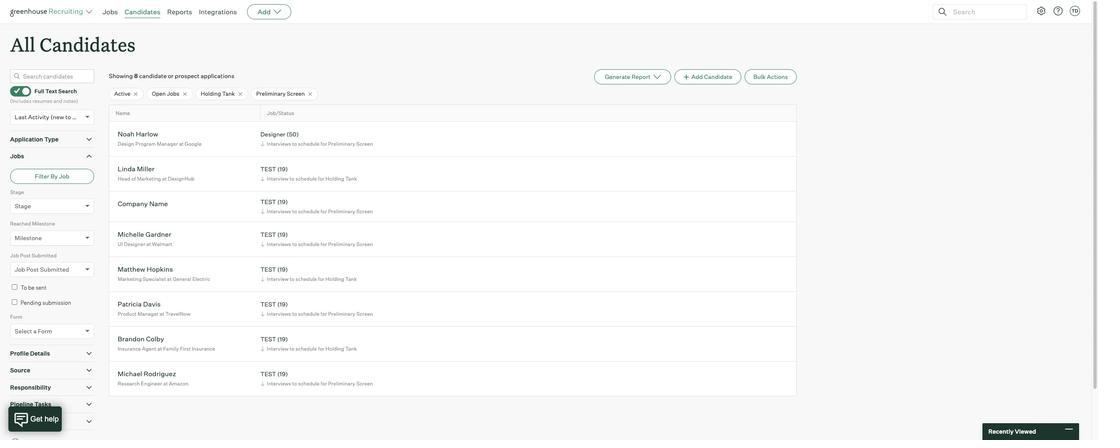 Task type: describe. For each thing, give the bounding box(es) containing it.
full
[[34, 88, 44, 95]]

schedule for rodriguez
[[298, 381, 320, 387]]

resumes
[[33, 98, 52, 104]]

test (19) interviews to schedule for preliminary screen for gardner
[[261, 231, 373, 248]]

full text search (includes resumes and notes)
[[10, 88, 78, 104]]

job inside 'button'
[[59, 173, 69, 180]]

preliminary for noah harlow
[[328, 141, 355, 147]]

gardner
[[146, 231, 171, 239]]

candidate reports are now available! apply filters and select "view in app" element
[[595, 69, 671, 85]]

1 vertical spatial post
[[26, 266, 39, 273]]

(includes
[[10, 98, 31, 104]]

holding tank
[[201, 90, 235, 97]]

patricia davis product manager at travelnow
[[118, 300, 191, 317]]

interview to schedule for holding tank link for miller
[[259, 175, 359, 183]]

candidate
[[139, 72, 167, 80]]

michelle
[[118, 231, 144, 239]]

2 test from the top
[[261, 199, 276, 206]]

travelnow
[[165, 311, 191, 317]]

general
[[173, 276, 191, 282]]

text
[[45, 88, 57, 95]]

company name
[[118, 200, 168, 208]]

old)
[[72, 113, 83, 121]]

to for michael rodriguez
[[292, 381, 297, 387]]

responsibility
[[10, 384, 51, 391]]

matthew
[[118, 265, 145, 274]]

schedule for hopkins
[[296, 276, 317, 282]]

(new
[[51, 113, 64, 121]]

schedule for miller
[[296, 176, 317, 182]]

actions
[[767, 73, 788, 80]]

job/status
[[267, 110, 294, 116]]

interviews for michelle gardner
[[267, 241, 291, 248]]

at for rodriguez
[[163, 381, 168, 387]]

activity
[[28, 113, 49, 121]]

interview for brandon colby
[[267, 346, 289, 352]]

pipeline
[[10, 401, 33, 408]]

filter by job button
[[10, 169, 94, 184]]

test for brandon colby
[[261, 336, 276, 343]]

candidate
[[704, 73, 733, 80]]

test for matthew hopkins
[[261, 266, 276, 273]]

reached milestone element
[[10, 220, 94, 252]]

to for michelle gardner
[[292, 241, 297, 248]]

schedule for harlow
[[298, 141, 320, 147]]

head
[[118, 176, 130, 182]]

test for michelle gardner
[[261, 231, 276, 239]]

0 horizontal spatial name
[[116, 110, 130, 116]]

integrations
[[199, 8, 237, 16]]

1 vertical spatial job
[[10, 253, 19, 259]]

designer (50) interviews to schedule for preliminary screen
[[261, 131, 373, 147]]

tasks
[[34, 401, 51, 408]]

showing 8 candidate or prospect applications
[[109, 72, 234, 80]]

filter by job
[[35, 173, 69, 180]]

brandon colby insurance agent at family first insurance
[[118, 335, 215, 352]]

screen for michelle gardner
[[356, 241, 373, 248]]

viewed
[[1015, 428, 1036, 436]]

profile
[[10, 350, 29, 357]]

last activity (new to old)
[[15, 113, 83, 121]]

michael
[[118, 370, 142, 379]]

brandon
[[118, 335, 145, 344]]

interview for matthew hopkins
[[267, 276, 289, 282]]

Search candidates field
[[10, 69, 94, 83]]

test (19) interviews to schedule for preliminary screen for rodriguez
[[261, 371, 373, 387]]

tank for linda miller
[[345, 176, 357, 182]]

design
[[118, 141, 134, 147]]

reports link
[[167, 8, 192, 16]]

add button
[[247, 4, 291, 19]]

0 vertical spatial post
[[20, 253, 31, 259]]

2 interviews to schedule for preliminary screen link from the top
[[259, 208, 375, 216]]

at inside the linda miller head of marketing at designhub
[[162, 176, 167, 182]]

and
[[53, 98, 62, 104]]

test (19) interviews to schedule for preliminary screen for davis
[[261, 301, 373, 317]]

screen for patricia davis
[[356, 311, 373, 317]]

education
[[10, 418, 39, 425]]

product
[[118, 311, 137, 317]]

generate report
[[605, 73, 651, 80]]

1 horizontal spatial jobs
[[103, 8, 118, 16]]

form element
[[10, 313, 94, 345]]

marketing inside matthew hopkins marketing specialist at general electric
[[118, 276, 142, 282]]

by
[[51, 173, 58, 180]]

td
[[1072, 8, 1079, 14]]

designer inside michelle gardner ui designer at walmart
[[124, 241, 145, 248]]

1 vertical spatial form
[[38, 328, 52, 335]]

preliminary for patricia davis
[[328, 311, 355, 317]]

to for patricia davis
[[292, 311, 297, 317]]

submission
[[42, 300, 71, 306]]

all candidates
[[10, 32, 136, 57]]

pending
[[21, 300, 41, 306]]

2 insurance from the left
[[192, 346, 215, 352]]

patricia davis link
[[118, 300, 161, 310]]

holding for linda miller
[[326, 176, 344, 182]]

schedule for gardner
[[298, 241, 320, 248]]

for for colby
[[318, 346, 325, 352]]

designhub
[[168, 176, 195, 182]]

select a form
[[15, 328, 52, 335]]

tank for brandon colby
[[345, 346, 357, 352]]

noah harlow design program manager at google
[[118, 130, 202, 147]]

holding for matthew hopkins
[[326, 276, 344, 282]]

engineer
[[141, 381, 162, 387]]

to for brandon colby
[[290, 346, 295, 352]]

0 vertical spatial form
[[10, 314, 22, 320]]

notes)
[[63, 98, 78, 104]]

company name link
[[118, 200, 168, 210]]

to for linda miller
[[290, 176, 295, 182]]

(19) for linda miller
[[277, 166, 288, 173]]

1 vertical spatial stage
[[15, 203, 31, 210]]

add for add candidate
[[692, 73, 703, 80]]

reached
[[10, 221, 31, 227]]

sent
[[36, 285, 47, 291]]

details
[[30, 350, 50, 357]]

0 vertical spatial job post submitted
[[10, 253, 57, 259]]

ui
[[118, 241, 123, 248]]

1 test (19) interviews to schedule for preliminary screen from the top
[[261, 199, 373, 215]]

test for patricia davis
[[261, 301, 276, 308]]

1 insurance from the left
[[118, 346, 141, 352]]

report
[[632, 73, 651, 80]]

2 interviews from the top
[[267, 208, 291, 215]]

noah harlow link
[[118, 130, 158, 140]]

noah
[[118, 130, 134, 138]]

of
[[131, 176, 136, 182]]

0 vertical spatial milestone
[[32, 221, 55, 227]]

manager inside patricia davis product manager at travelnow
[[138, 311, 159, 317]]

be
[[28, 285, 34, 291]]

first
[[180, 346, 191, 352]]

preliminary for michael rodriguez
[[328, 381, 355, 387]]

family
[[163, 346, 179, 352]]

for for harlow
[[321, 141, 327, 147]]

test for linda miller
[[261, 166, 276, 173]]

Search text field
[[951, 6, 1019, 18]]

1 vertical spatial candidates
[[40, 32, 136, 57]]

interviews for noah harlow
[[267, 141, 291, 147]]

tank for matthew hopkins
[[345, 276, 357, 282]]

0 vertical spatial stage
[[10, 189, 24, 195]]

td button
[[1069, 4, 1082, 18]]

job post submitted element
[[10, 252, 94, 283]]

(19) for matthew hopkins
[[277, 266, 288, 273]]

for for gardner
[[321, 241, 327, 248]]

test (19) interview to schedule for holding tank for hopkins
[[261, 266, 357, 282]]

rodriguez
[[144, 370, 176, 379]]

electric
[[192, 276, 210, 282]]

patricia
[[118, 300, 142, 309]]

holding for brandon colby
[[326, 346, 344, 352]]

schedule for colby
[[296, 346, 317, 352]]

showing
[[109, 72, 133, 80]]

reached milestone
[[10, 221, 55, 227]]

generate
[[605, 73, 631, 80]]



Task type: locate. For each thing, give the bounding box(es) containing it.
1 vertical spatial add
[[692, 73, 703, 80]]

4 test from the top
[[261, 266, 276, 273]]

2 vertical spatial interview to schedule for holding tank link
[[259, 345, 359, 353]]

to for noah harlow
[[292, 141, 297, 147]]

recently viewed
[[989, 428, 1036, 436]]

6 test from the top
[[261, 336, 276, 343]]

for for hopkins
[[318, 276, 325, 282]]

jobs down application
[[10, 153, 24, 160]]

job post submitted up sent
[[15, 266, 69, 273]]

linda
[[118, 165, 136, 173]]

1 vertical spatial jobs
[[167, 90, 179, 97]]

to be sent
[[21, 285, 47, 291]]

test (19) interview to schedule for holding tank for miller
[[261, 166, 357, 182]]

prospect
[[175, 72, 199, 80]]

1 interview from the top
[[267, 176, 289, 182]]

test
[[261, 166, 276, 173], [261, 199, 276, 206], [261, 231, 276, 239], [261, 266, 276, 273], [261, 301, 276, 308], [261, 336, 276, 343], [261, 371, 276, 378]]

Pending submission checkbox
[[12, 300, 17, 305]]

test (19) interview to schedule for holding tank
[[261, 166, 357, 182], [261, 266, 357, 282], [261, 336, 357, 352]]

job post submitted down reached milestone element
[[10, 253, 57, 259]]

source
[[10, 367, 30, 374]]

candidates right jobs link
[[125, 8, 160, 16]]

6 (19) from the top
[[277, 336, 288, 343]]

0 vertical spatial jobs
[[103, 8, 118, 16]]

0 vertical spatial job
[[59, 173, 69, 180]]

5 (19) from the top
[[277, 301, 288, 308]]

interview for linda miller
[[267, 176, 289, 182]]

interviews for michael rodriguez
[[267, 381, 291, 387]]

jobs
[[103, 8, 118, 16], [167, 90, 179, 97], [10, 153, 24, 160]]

1 horizontal spatial insurance
[[192, 346, 215, 352]]

michelle gardner ui designer at walmart
[[118, 231, 172, 248]]

4 (19) from the top
[[277, 266, 288, 273]]

0 vertical spatial interview to schedule for holding tank link
[[259, 175, 359, 183]]

submitted
[[32, 253, 57, 259], [40, 266, 69, 273]]

0 horizontal spatial designer
[[124, 241, 145, 248]]

1 vertical spatial marketing
[[118, 276, 142, 282]]

3 interviews to schedule for preliminary screen link from the top
[[259, 240, 375, 248]]

(19) for brandon colby
[[277, 336, 288, 343]]

preliminary
[[256, 90, 286, 97], [328, 141, 355, 147], [328, 208, 355, 215], [328, 241, 355, 248], [328, 311, 355, 317], [328, 381, 355, 387]]

jobs link
[[103, 8, 118, 16]]

schedule
[[298, 141, 320, 147], [296, 176, 317, 182], [298, 208, 320, 215], [298, 241, 320, 248], [296, 276, 317, 282], [298, 311, 320, 317], [296, 346, 317, 352], [298, 381, 320, 387]]

2 vertical spatial test (19) interview to schedule for holding tank
[[261, 336, 357, 352]]

type
[[44, 136, 59, 143]]

at for colby
[[157, 346, 162, 352]]

program
[[135, 141, 156, 147]]

job
[[59, 173, 69, 180], [10, 253, 19, 259], [15, 266, 25, 273]]

michelle gardner link
[[118, 231, 171, 240]]

at right agent
[[157, 346, 162, 352]]

jobs right open
[[167, 90, 179, 97]]

2 vertical spatial jobs
[[10, 153, 24, 160]]

2 vertical spatial job
[[15, 266, 25, 273]]

8
[[134, 72, 138, 80]]

4 interviews from the top
[[267, 311, 291, 317]]

at left designhub
[[162, 176, 167, 182]]

a
[[33, 328, 37, 335]]

applications
[[201, 72, 234, 80]]

1 vertical spatial job post submitted
[[15, 266, 69, 273]]

0 vertical spatial add
[[258, 8, 271, 16]]

at for davis
[[160, 311, 164, 317]]

greenhouse recruiting image
[[10, 7, 86, 17]]

form
[[10, 314, 22, 320], [38, 328, 52, 335]]

3 test (19) interview to schedule for holding tank from the top
[[261, 336, 357, 352]]

last
[[15, 113, 27, 121]]

candidates down jobs link
[[40, 32, 136, 57]]

bulk actions
[[754, 73, 788, 80]]

or
[[168, 72, 174, 80]]

at for gardner
[[146, 241, 151, 248]]

for inside 'designer (50) interviews to schedule for preliminary screen'
[[321, 141, 327, 147]]

interview to schedule for holding tank link
[[259, 175, 359, 183], [259, 275, 359, 283], [259, 345, 359, 353]]

interviews inside 'designer (50) interviews to schedule for preliminary screen'
[[267, 141, 291, 147]]

interviews for patricia davis
[[267, 311, 291, 317]]

1 vertical spatial submitted
[[40, 266, 69, 273]]

3 interview from the top
[[267, 346, 289, 352]]

at left general
[[167, 276, 172, 282]]

milestone down reached milestone
[[15, 234, 42, 242]]

2 interview to schedule for holding tank link from the top
[[259, 275, 359, 283]]

0 vertical spatial submitted
[[32, 253, 57, 259]]

name
[[116, 110, 130, 116], [149, 200, 168, 208]]

form right the "a"
[[38, 328, 52, 335]]

manager inside noah harlow design program manager at google
[[157, 141, 178, 147]]

0 horizontal spatial jobs
[[10, 153, 24, 160]]

marketing inside the linda miller head of marketing at designhub
[[137, 176, 161, 182]]

0 vertical spatial test (19) interview to schedule for holding tank
[[261, 166, 357, 182]]

milestone down stage element
[[32, 221, 55, 227]]

1 horizontal spatial name
[[149, 200, 168, 208]]

to for matthew hopkins
[[290, 276, 295, 282]]

3 test from the top
[[261, 231, 276, 239]]

checkmark image
[[14, 88, 20, 94]]

insurance down brandon
[[118, 346, 141, 352]]

research
[[118, 381, 140, 387]]

company
[[118, 200, 148, 208]]

(50)
[[287, 131, 299, 138]]

holding
[[201, 90, 221, 97], [326, 176, 344, 182], [326, 276, 344, 282], [326, 346, 344, 352]]

marketing
[[137, 176, 161, 182], [118, 276, 142, 282]]

for for miller
[[318, 176, 325, 182]]

pending submission
[[21, 300, 71, 306]]

add for add
[[258, 8, 271, 16]]

interview to schedule for holding tank link for colby
[[259, 345, 359, 353]]

designer down michelle
[[124, 241, 145, 248]]

2 vertical spatial interview
[[267, 346, 289, 352]]

at inside matthew hopkins marketing specialist at general electric
[[167, 276, 172, 282]]

test (19) interview to schedule for holding tank for colby
[[261, 336, 357, 352]]

1 test (19) interview to schedule for holding tank from the top
[[261, 166, 357, 182]]

2 interview from the top
[[267, 276, 289, 282]]

linda miller head of marketing at designhub
[[118, 165, 195, 182]]

name down active
[[116, 110, 130, 116]]

preliminary inside 'designer (50) interviews to schedule for preliminary screen'
[[328, 141, 355, 147]]

1 vertical spatial manager
[[138, 311, 159, 317]]

designer left the (50)
[[261, 131, 285, 138]]

0 vertical spatial marketing
[[137, 176, 161, 182]]

schedule for davis
[[298, 311, 320, 317]]

interviews to schedule for preliminary screen link for rodriguez
[[259, 380, 375, 388]]

0 vertical spatial name
[[116, 110, 130, 116]]

bulk actions link
[[745, 69, 797, 85]]

manager right program
[[157, 141, 178, 147]]

test (19) interviews to schedule for preliminary screen
[[261, 199, 373, 215], [261, 231, 373, 248], [261, 301, 373, 317], [261, 371, 373, 387]]

designer inside 'designer (50) interviews to schedule for preliminary screen'
[[261, 131, 285, 138]]

marketing down matthew
[[118, 276, 142, 282]]

(19) for michelle gardner
[[277, 231, 288, 239]]

interview to schedule for holding tank link for hopkins
[[259, 275, 359, 283]]

1 interviews to schedule for preliminary screen link from the top
[[259, 140, 375, 148]]

name right company
[[149, 200, 168, 208]]

1 vertical spatial milestone
[[15, 234, 42, 242]]

last activity (new to old) option
[[15, 113, 83, 121]]

test for michael rodriguez
[[261, 371, 276, 378]]

application type
[[10, 136, 59, 143]]

To be sent checkbox
[[12, 285, 17, 290]]

5 interviews from the top
[[267, 381, 291, 387]]

linda miller link
[[118, 165, 155, 175]]

td button
[[1070, 6, 1080, 16]]

2 (19) from the top
[[277, 199, 288, 206]]

manager down davis
[[138, 311, 159, 317]]

1 vertical spatial name
[[149, 200, 168, 208]]

recently
[[989, 428, 1014, 436]]

candidates
[[125, 8, 160, 16], [40, 32, 136, 57]]

brandon colby link
[[118, 335, 164, 345]]

1 horizontal spatial designer
[[261, 131, 285, 138]]

miller
[[137, 165, 155, 173]]

0 horizontal spatial insurance
[[118, 346, 141, 352]]

1 vertical spatial test (19) interview to schedule for holding tank
[[261, 266, 357, 282]]

interviews to schedule for preliminary screen link for davis
[[259, 310, 375, 318]]

add inside popup button
[[258, 8, 271, 16]]

at for hopkins
[[167, 276, 172, 282]]

active
[[114, 90, 131, 97]]

2 test (19) interview to schedule for holding tank from the top
[[261, 266, 357, 282]]

0 horizontal spatial add
[[258, 8, 271, 16]]

submitted up sent
[[40, 266, 69, 273]]

0 vertical spatial manager
[[157, 141, 178, 147]]

davis
[[143, 300, 161, 309]]

(19) for patricia davis
[[277, 301, 288, 308]]

preliminary for michelle gardner
[[328, 241, 355, 248]]

select
[[15, 328, 32, 335]]

4 test (19) interviews to schedule for preliminary screen from the top
[[261, 371, 373, 387]]

at inside michelle gardner ui designer at walmart
[[146, 241, 151, 248]]

at down michelle gardner link
[[146, 241, 151, 248]]

amazon
[[169, 381, 189, 387]]

2 test (19) interviews to schedule for preliminary screen from the top
[[261, 231, 373, 248]]

1 vertical spatial interview to schedule for holding tank link
[[259, 275, 359, 283]]

2 horizontal spatial jobs
[[167, 90, 179, 97]]

interviews to schedule for preliminary screen link for harlow
[[259, 140, 375, 148]]

designer
[[261, 131, 285, 138], [124, 241, 145, 248]]

at inside patricia davis product manager at travelnow
[[160, 311, 164, 317]]

4 interviews to schedule for preliminary screen link from the top
[[259, 310, 375, 318]]

1 interview to schedule for holding tank link from the top
[[259, 175, 359, 183]]

open jobs
[[152, 90, 179, 97]]

to inside 'designer (50) interviews to schedule for preliminary screen'
[[292, 141, 297, 147]]

1 test from the top
[[261, 166, 276, 173]]

screen for noah harlow
[[356, 141, 373, 147]]

insurance right "first"
[[192, 346, 215, 352]]

at inside brandon colby insurance agent at family first insurance
[[157, 346, 162, 352]]

3 interview to schedule for holding tank link from the top
[[259, 345, 359, 353]]

configure image
[[1037, 6, 1047, 16]]

reports
[[167, 8, 192, 16]]

agent
[[142, 346, 156, 352]]

5 interviews to schedule for preliminary screen link from the top
[[259, 380, 375, 388]]

for for davis
[[321, 311, 327, 317]]

to
[[21, 285, 27, 291]]

at down davis
[[160, 311, 164, 317]]

7 (19) from the top
[[277, 371, 288, 378]]

post up to be sent
[[26, 266, 39, 273]]

1 vertical spatial interview
[[267, 276, 289, 282]]

1 interviews from the top
[[267, 141, 291, 147]]

0 vertical spatial candidates
[[125, 8, 160, 16]]

form down pending submission option
[[10, 314, 22, 320]]

specialist
[[143, 276, 166, 282]]

at inside noah harlow design program manager at google
[[179, 141, 184, 147]]

jobs left candidates link
[[103, 8, 118, 16]]

at
[[179, 141, 184, 147], [162, 176, 167, 182], [146, 241, 151, 248], [167, 276, 172, 282], [160, 311, 164, 317], [157, 346, 162, 352], [163, 381, 168, 387]]

all
[[10, 32, 35, 57]]

0 vertical spatial designer
[[261, 131, 285, 138]]

1 vertical spatial designer
[[124, 241, 145, 248]]

5 test from the top
[[261, 301, 276, 308]]

at down "rodriguez"
[[163, 381, 168, 387]]

screen inside 'designer (50) interviews to schedule for preliminary screen'
[[356, 141, 373, 147]]

at left google
[[179, 141, 184, 147]]

7 test from the top
[[261, 371, 276, 378]]

application
[[10, 136, 43, 143]]

3 test (19) interviews to schedule for preliminary screen from the top
[[261, 301, 373, 317]]

submitted down reached milestone element
[[32, 253, 57, 259]]

1 (19) from the top
[[277, 166, 288, 173]]

stage element
[[10, 188, 94, 220]]

for for rodriguez
[[321, 381, 327, 387]]

at inside michael rodriguez research engineer at amazon
[[163, 381, 168, 387]]

(19)
[[277, 166, 288, 173], [277, 199, 288, 206], [277, 231, 288, 239], [277, 266, 288, 273], [277, 301, 288, 308], [277, 336, 288, 343], [277, 371, 288, 378]]

insurance
[[118, 346, 141, 352], [192, 346, 215, 352]]

preliminary screen
[[256, 90, 305, 97]]

schedule inside 'designer (50) interviews to schedule for preliminary screen'
[[298, 141, 320, 147]]

marketing down miller
[[137, 176, 161, 182]]

to
[[65, 113, 71, 121], [292, 141, 297, 147], [290, 176, 295, 182], [292, 208, 297, 215], [292, 241, 297, 248], [290, 276, 295, 282], [292, 311, 297, 317], [290, 346, 295, 352], [292, 381, 297, 387]]

walmart
[[152, 241, 172, 248]]

interviews to schedule for preliminary screen link for gardner
[[259, 240, 375, 248]]

1 horizontal spatial add
[[692, 73, 703, 80]]

3 interviews from the top
[[267, 241, 291, 248]]

0 vertical spatial interview
[[267, 176, 289, 182]]

tank
[[222, 90, 235, 97], [345, 176, 357, 182], [345, 276, 357, 282], [345, 346, 357, 352]]

0 horizontal spatial form
[[10, 314, 22, 320]]

search
[[58, 88, 77, 95]]

(19) for michael rodriguez
[[277, 371, 288, 378]]

profile details
[[10, 350, 50, 357]]

1 horizontal spatial form
[[38, 328, 52, 335]]

post down reached
[[20, 253, 31, 259]]

hopkins
[[147, 265, 173, 274]]

screen for michael rodriguez
[[356, 381, 373, 387]]

3 (19) from the top
[[277, 231, 288, 239]]



Task type: vqa. For each thing, say whether or not it's contained in the screenshot.
Poor
no



